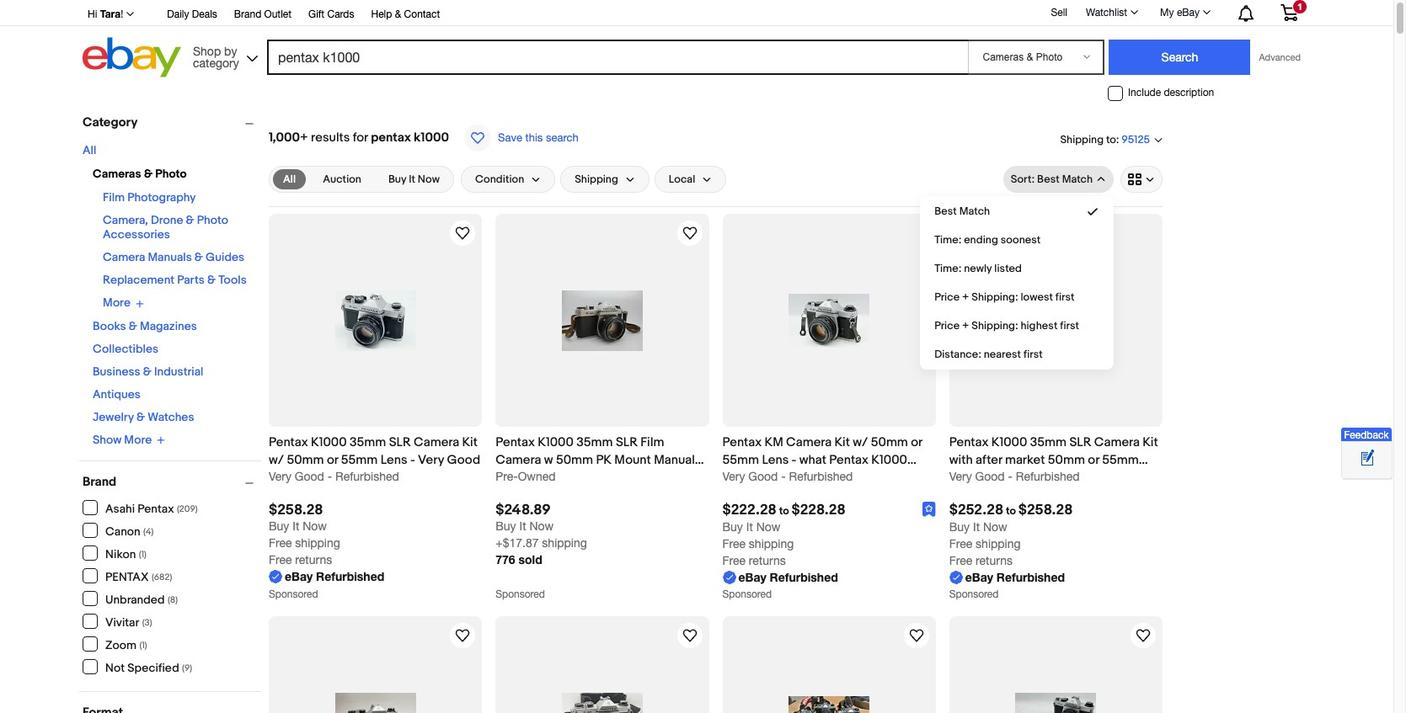 Task type: locate. For each thing, give the bounding box(es) containing it.
camera inside pentax km camera kit w/ 50mm or 55mm lens - what pentax k1000 should have been
[[786, 435, 832, 451]]

0 vertical spatial time:
[[934, 233, 962, 247]]

2 vertical spatial first
[[1024, 348, 1043, 361]]

pentax k1000 35mm slr film camera w 50mm pk mount manual focus lens tested works heading
[[496, 435, 704, 486]]

1 horizontal spatial to
[[1006, 505, 1016, 519]]

pentax inside pentax k1000 35mm slr film camera w 50mm pk mount manual focus lens tested works
[[496, 435, 535, 451]]

+ up distance:
[[962, 319, 969, 333]]

watchlist
[[1086, 7, 1127, 19]]

776
[[496, 553, 515, 567]]

eBay Refurbished text field
[[269, 569, 384, 586]]

daily
[[167, 8, 189, 20]]

cards
[[327, 8, 354, 20]]

focus
[[496, 470, 530, 486]]

pentax k1000 35mm film camera lot of 3 image
[[789, 697, 870, 714]]

35mm inside pentax k1000 35mm slr film camera w 50mm pk mount manual focus lens tested works
[[576, 435, 613, 451]]

1 horizontal spatial photo
[[197, 213, 228, 227]]

& up parts
[[194, 250, 203, 265]]

brand up asahi
[[83, 474, 116, 490]]

books & magazines link
[[93, 319, 197, 333]]

tested
[[563, 470, 606, 486]]

3 35mm from the left
[[1030, 435, 1067, 451]]

to inside $222.28 to $228.28
[[779, 505, 789, 519]]

replacement
[[103, 273, 175, 287]]

match up the ending
[[959, 205, 990, 218]]

very good - refurbished down the market
[[949, 470, 1080, 484]]

0 vertical spatial shipping:
[[972, 291, 1018, 304]]

film inside pentax k1000 35mm slr film camera w 50mm pk mount manual focus lens tested works
[[641, 435, 664, 451]]

$258.28 inside $258.28 buy it now free shipping free returns ebay refurbished
[[269, 503, 323, 519]]

1 kit from the left
[[462, 435, 478, 451]]

zoom (1)
[[105, 638, 147, 653]]

shipping: for highest
[[972, 319, 1018, 333]]

brand inside account navigation
[[234, 8, 261, 20]]

my ebay link
[[1151, 3, 1218, 23]]

it down $248.89 at the left bottom of the page
[[519, 520, 526, 534]]

1 vertical spatial shipping:
[[972, 319, 1018, 333]]

$222.28 to $228.28
[[722, 503, 846, 519]]

& right books
[[129, 319, 137, 333]]

kit inside pentax km camera kit w/ 50mm or 55mm lens - what pentax k1000 should have been
[[835, 435, 850, 451]]

0 vertical spatial brand
[[234, 8, 261, 20]]

3 slr from the left
[[1070, 435, 1091, 451]]

1 vertical spatial brand
[[83, 474, 116, 490]]

all inside main content
[[283, 173, 296, 186]]

to inside $252.28 to $258.28 buy it now free shipping free returns ebay refurbished
[[1006, 505, 1016, 519]]

shipping for shipping to : 95125
[[1060, 133, 1104, 146]]

save
[[498, 131, 522, 144]]

it down $252.28
[[973, 521, 980, 535]]

photo up guides
[[197, 213, 228, 227]]

photography
[[127, 190, 196, 205]]

1 vertical spatial best
[[934, 205, 957, 218]]

2 vertical spatial +
[[962, 319, 969, 333]]

returns down $222.28 to $228.28
[[749, 555, 786, 568]]

all down '1,000'
[[283, 173, 296, 186]]

0 vertical spatial w/
[[853, 435, 868, 451]]

2 35mm from the left
[[576, 435, 613, 451]]

2 $258.28 from the left
[[1018, 503, 1073, 519]]

(1) right nikon
[[139, 549, 147, 560]]

match inside 'dropdown button'
[[1062, 173, 1093, 186]]

1 horizontal spatial all
[[283, 173, 296, 186]]

camera, drone & photo accessories link
[[103, 213, 228, 242]]

2 time: from the top
[[934, 262, 962, 275]]

2 horizontal spatial kit
[[1143, 435, 1158, 451]]

k1000 inside pentax k1000 35mm slr camera kit with after market 50mm or 55mm lens
[[991, 435, 1027, 451]]

& right help
[[395, 8, 401, 20]]

time: for time: ending soonest
[[934, 233, 962, 247]]

returns down $252.28
[[976, 555, 1013, 568]]

vivitar (3)
[[105, 615, 152, 630]]

first for price + shipping: lowest first
[[1055, 291, 1075, 304]]

1 $258.28 from the left
[[269, 503, 323, 519]]

buy inside $248.89 buy it now +$17.87 shipping 776 sold
[[496, 520, 516, 534]]

buy down the $222.28
[[722, 521, 743, 535]]

price + shipping: lowest first
[[934, 291, 1075, 304]]

it inside 'link'
[[409, 173, 415, 186]]

$228.28
[[792, 503, 846, 519]]

1 horizontal spatial match
[[1062, 173, 1093, 186]]

refurbished inside buy it now free shipping free returns ebay refurbished
[[770, 571, 838, 585]]

pentax k1000 35mm slr camera kit w/ 50mm or 55mm lens - very good very good - refurbished
[[269, 435, 480, 484]]

55mm inside pentax km camera kit w/ 50mm or 55mm lens - what pentax k1000 should have been
[[722, 453, 759, 469]]

1 horizontal spatial best
[[1037, 173, 1060, 186]]

time: ending soonest
[[934, 233, 1041, 247]]

shop
[[193, 44, 221, 58]]

0 horizontal spatial 55mm
[[341, 453, 378, 469]]

+ left results
[[300, 130, 308, 146]]

price up distance:
[[934, 319, 960, 333]]

(682)
[[152, 572, 172, 583]]

buy it now
[[388, 173, 440, 186]]

1 horizontal spatial 55mm
[[722, 453, 759, 469]]

km
[[765, 435, 783, 451]]

to for $222.28
[[779, 505, 789, 519]]

gift
[[308, 8, 324, 20]]

+ for 1,000 + results for pentax k1000
[[300, 130, 308, 146]]

now down $252.28
[[983, 521, 1007, 535]]

35mm inside pentax k1000 35mm slr camera kit with after market 50mm or 55mm lens
[[1030, 435, 1067, 451]]

50mm inside pentax k1000 35mm slr camera kit w/ 50mm or 55mm lens - very good very good - refurbished
[[287, 453, 324, 469]]

guides
[[206, 250, 244, 265]]

$248.89
[[496, 503, 551, 519]]

2 slr from the left
[[616, 435, 638, 451]]

advertisement region
[[1176, 107, 1311, 613]]

brand outlet link
[[234, 6, 292, 24]]

or
[[911, 435, 922, 451], [327, 453, 338, 469], [1088, 453, 1099, 469]]

(1) right zoom
[[139, 640, 147, 651]]

k1000 for market
[[991, 435, 1027, 451]]

1 slr from the left
[[389, 435, 411, 451]]

shipping left :
[[1060, 133, 1104, 146]]

first right lowest
[[1055, 291, 1075, 304]]

pentax for pentax k1000 35mm slr camera kit with after market 50mm or 55mm lens
[[949, 435, 989, 451]]

1 vertical spatial match
[[959, 205, 990, 218]]

category button
[[83, 115, 261, 131]]

1 vertical spatial (1)
[[139, 640, 147, 651]]

shipping
[[1060, 133, 1104, 146], [575, 173, 618, 186]]

0 horizontal spatial brand
[[83, 474, 116, 490]]

0 vertical spatial best
[[1037, 173, 1060, 186]]

brand for brand
[[83, 474, 116, 490]]

should
[[722, 470, 761, 486]]

1 vertical spatial first
[[1060, 319, 1079, 333]]

2 shipping: from the top
[[972, 319, 1018, 333]]

1 horizontal spatial 35mm
[[576, 435, 613, 451]]

brand for brand outlet
[[234, 8, 261, 20]]

pentax inside pentax k1000 35mm slr camera kit with after market 50mm or 55mm lens
[[949, 435, 989, 451]]

first right the highest
[[1060, 319, 1079, 333]]

0 horizontal spatial all
[[83, 143, 96, 158]]

1 horizontal spatial w/
[[853, 435, 868, 451]]

refurbished inside $258.28 buy it now free shipping free returns ebay refurbished
[[316, 570, 384, 584]]

(1) inside "nikon (1)"
[[139, 549, 147, 560]]

watch asahi pentax k1000 w 50mm f1.7 lens - 35mm film camera - tested, good! image
[[679, 626, 700, 647]]

1 horizontal spatial slr
[[616, 435, 638, 451]]

& inside account navigation
[[395, 8, 401, 20]]

match down shipping to : 95125
[[1062, 173, 1093, 186]]

lens inside pentax km camera kit w/ 50mm or 55mm lens - what pentax k1000 should have been
[[762, 453, 789, 469]]

0 vertical spatial photo
[[155, 167, 187, 181]]

shipping inside shipping dropdown button
[[575, 173, 618, 186]]

to left the 95125
[[1106, 133, 1116, 146]]

buy up +$17.87
[[496, 520, 516, 534]]

$258.28 up ebay refurbished text field
[[269, 503, 323, 519]]

shipping: up "price + shipping: highest first"
[[972, 291, 1018, 304]]

1 vertical spatial photo
[[197, 213, 228, 227]]

returns inside buy it now free shipping free returns ebay refurbished
[[749, 555, 786, 568]]

all down category
[[83, 143, 96, 158]]

it inside buy it now free shipping free returns ebay refurbished
[[746, 521, 753, 535]]

pentax k1000 35mm slr film camera w 50mm pk mount manual focus lens tested works image
[[562, 290, 643, 351]]

0 vertical spatial price
[[934, 291, 960, 304]]

1 vertical spatial film
[[641, 435, 664, 451]]

watch pentax k1000 35mm film camera lot of 3 image
[[906, 626, 927, 647]]

2 horizontal spatial to
[[1106, 133, 1116, 146]]

pentax km camera kit w/ 50mm or 55mm lens - what pentax k1000 should have been link
[[722, 434, 936, 486]]

save this search button
[[459, 124, 584, 152]]

+ for price + shipping: lowest first
[[962, 291, 969, 304]]

camera
[[103, 250, 145, 265], [414, 435, 459, 451], [786, 435, 832, 451], [1094, 435, 1140, 451], [496, 453, 541, 469]]

price down time: newly listed
[[934, 291, 960, 304]]

pentax (682)
[[105, 570, 172, 584]]

it down k1000
[[409, 173, 415, 186]]

help & contact
[[371, 8, 440, 20]]

time: left 'newly' on the top right of page
[[934, 262, 962, 275]]

k1000 inside pentax k1000 35mm slr film camera w 50mm pk mount manual focus lens tested works
[[538, 435, 574, 451]]

pentax inside pentax k1000 35mm slr camera kit w/ 50mm or 55mm lens - very good very good - refurbished
[[269, 435, 308, 451]]

film
[[103, 190, 125, 205], [641, 435, 664, 451]]

1 link
[[1270, 0, 1308, 24]]

film up mount
[[641, 435, 664, 451]]

1 price from the top
[[934, 291, 960, 304]]

best up time: ending soonest
[[934, 205, 957, 218]]

to right $252.28
[[1006, 505, 1016, 519]]

pre-owned
[[496, 470, 556, 484]]

2 horizontal spatial 55mm
[[1102, 453, 1139, 469]]

(1)
[[139, 549, 147, 560], [139, 640, 147, 651]]

kit inside pentax k1000 35mm slr camera kit with after market 50mm or 55mm lens
[[1143, 435, 1158, 451]]

shipping down $252.28
[[976, 538, 1021, 551]]

0 horizontal spatial to
[[779, 505, 789, 519]]

1 35mm from the left
[[350, 435, 386, 451]]

1 vertical spatial time:
[[934, 262, 962, 275]]

now inside $258.28 buy it now free shipping free returns ebay refurbished
[[303, 520, 327, 534]]

1 horizontal spatial very good - refurbished
[[949, 470, 1080, 484]]

shipping up sold
[[542, 537, 587, 551]]

0 vertical spatial (1)
[[139, 549, 147, 560]]

best
[[1037, 173, 1060, 186], [934, 205, 957, 218]]

w/ inside pentax km camera kit w/ 50mm or 55mm lens - what pentax k1000 should have been
[[853, 435, 868, 451]]

1 vertical spatial w/
[[269, 453, 284, 469]]

+ down 'newly' on the top right of page
[[962, 291, 969, 304]]

pentax
[[269, 435, 308, 451], [496, 435, 535, 451], [722, 435, 762, 451], [949, 435, 989, 451], [829, 453, 869, 469], [137, 502, 174, 516]]

2 very good - refurbished from the left
[[949, 470, 1080, 484]]

0 horizontal spatial 35mm
[[350, 435, 386, 451]]

now down $248.89 at the left bottom of the page
[[529, 520, 554, 534]]

sell link
[[1043, 6, 1075, 18]]

slr inside pentax k1000 35mm slr camera kit with after market 50mm or 55mm lens
[[1070, 435, 1091, 451]]

now down k1000
[[418, 173, 440, 186]]

0 horizontal spatial w/
[[269, 453, 284, 469]]

or inside pentax k1000 35mm slr camera kit with after market 50mm or 55mm lens
[[1088, 453, 1099, 469]]

2 horizontal spatial 35mm
[[1030, 435, 1067, 451]]

outlet
[[264, 8, 292, 20]]

match
[[1062, 173, 1093, 186], [959, 205, 990, 218]]

0 vertical spatial film
[[103, 190, 125, 205]]

it
[[409, 173, 415, 186], [293, 520, 299, 534], [519, 520, 526, 534], [746, 521, 753, 535], [973, 521, 980, 535]]

parts
[[177, 273, 205, 287]]

0 horizontal spatial very good - refurbished
[[722, 470, 853, 484]]

0 vertical spatial shipping
[[1060, 133, 1104, 146]]

1 horizontal spatial film
[[641, 435, 664, 451]]

0 horizontal spatial or
[[327, 453, 338, 469]]

time: inside time: newly listed link
[[934, 262, 962, 275]]

film down cameras
[[103, 190, 125, 205]]

eBay Refurbished text field
[[722, 570, 838, 587], [949, 570, 1065, 587]]

2 price from the top
[[934, 319, 960, 333]]

95125
[[1122, 133, 1150, 147]]

1 vertical spatial all link
[[273, 169, 306, 190]]

2 horizontal spatial slr
[[1070, 435, 1091, 451]]

asahi pentax k1000 w 50mm f1.7 lens - 35mm film camera - tested, good! image
[[562, 693, 643, 714]]

1 horizontal spatial or
[[911, 435, 922, 451]]

shipping inside $258.28 buy it now free shipping free returns ebay refurbished
[[295, 537, 340, 551]]

0 vertical spatial +
[[300, 130, 308, 146]]

2 kit from the left
[[835, 435, 850, 451]]

pentax for pentax k1000 35mm slr film camera w 50mm pk mount manual focus lens tested works
[[496, 435, 535, 451]]

1 ebay refurbished text field from the left
[[722, 570, 838, 587]]

very good - refurbished down what
[[722, 470, 853, 484]]

time: newly listed link
[[921, 254, 1113, 283]]

watch pentax k-1000 se camera body with pentax-m 50mm f/2 very clean, meter works image
[[453, 626, 473, 647]]

pentax for pentax km camera kit w/ 50mm or 55mm lens - what pentax k1000 should have been
[[722, 435, 762, 451]]

photo
[[155, 167, 187, 181], [197, 213, 228, 227]]

0 horizontal spatial film
[[103, 190, 125, 205]]

3 55mm from the left
[[1102, 453, 1139, 469]]

1 55mm from the left
[[341, 453, 378, 469]]

time: down the best match
[[934, 233, 962, 247]]

2 horizontal spatial returns
[[976, 555, 1013, 568]]

1 vertical spatial all
[[283, 173, 296, 186]]

1 vertical spatial +
[[962, 291, 969, 304]]

1 vertical spatial shipping
[[575, 173, 618, 186]]

50mm inside pentax k1000 35mm slr camera kit with after market 50mm or 55mm lens
[[1048, 453, 1085, 469]]

shipping inside $248.89 buy it now +$17.87 shipping 776 sold
[[542, 537, 587, 551]]

0 horizontal spatial all link
[[83, 143, 96, 158]]

kit inside pentax k1000 35mm slr camera kit w/ 50mm or 55mm lens - very good very good - refurbished
[[462, 435, 478, 451]]

buy down pentax
[[388, 173, 406, 186]]

1 horizontal spatial all link
[[273, 169, 306, 190]]

1 horizontal spatial shipping
[[1060, 133, 1104, 146]]

1 vertical spatial price
[[934, 319, 960, 333]]

1 horizontal spatial returns
[[749, 555, 786, 568]]

industrial
[[154, 364, 203, 379]]

0 vertical spatial more
[[103, 296, 131, 310]]

best right sort:
[[1037, 173, 1060, 186]]

pentax
[[371, 130, 411, 146]]

pentax k1000 35mm slr camera kit with after market 50mm or 55mm lens heading
[[949, 435, 1158, 486]]

shipping: up distance: nearest first in the right of the page
[[972, 319, 1018, 333]]

buy it now link
[[378, 169, 450, 190]]

shipping down search
[[575, 173, 618, 186]]

all link down '1,000'
[[273, 169, 306, 190]]

price for price + shipping: lowest first
[[934, 291, 960, 304]]

buy up ebay refurbished text field
[[269, 520, 289, 534]]

time: ending soonest link
[[921, 226, 1113, 254]]

0 horizontal spatial best
[[934, 205, 957, 218]]

watchlist link
[[1077, 3, 1146, 23]]

1 horizontal spatial ebay refurbished text field
[[949, 570, 1065, 587]]

photo up photography
[[155, 167, 187, 181]]

$258.28 down pentax k1000 35mm slr camera kit with after market 50mm or 55mm lens
[[1018, 503, 1073, 519]]

None submit
[[1109, 40, 1251, 75]]

0 horizontal spatial $258.28
[[269, 503, 323, 519]]

ebay refurbished text field down $222.28 to $228.28
[[722, 570, 838, 587]]

more down jewelry & watches link
[[124, 433, 152, 447]]

now inside $252.28 to $258.28 buy it now free shipping free returns ebay refurbished
[[983, 521, 1007, 535]]

1 shipping: from the top
[[972, 291, 1018, 304]]

more
[[103, 296, 131, 310], [124, 433, 152, 447]]

1,000 + results for pentax k1000
[[269, 130, 449, 146]]

nikon
[[105, 547, 136, 562]]

0 vertical spatial all
[[83, 143, 96, 158]]

55mm inside pentax k1000 35mm slr camera kit w/ 50mm or 55mm lens - very good very good - refurbished
[[341, 453, 378, 469]]

main content
[[262, 107, 1169, 714]]

returns inside $258.28 buy it now free shipping free returns ebay refurbished
[[295, 554, 332, 567]]

0 horizontal spatial shipping
[[575, 173, 618, 186]]

pentax
[[105, 570, 149, 584]]

all link down category
[[83, 143, 96, 158]]

sell
[[1051, 6, 1067, 18]]

1 time: from the top
[[934, 233, 962, 247]]

1 horizontal spatial $258.28
[[1018, 503, 1073, 519]]

1 very good - refurbished from the left
[[722, 470, 853, 484]]

business
[[93, 364, 140, 379]]

w/ inside pentax k1000 35mm slr camera kit w/ 50mm or 55mm lens - very good very good - refurbished
[[269, 453, 284, 469]]

manuals
[[148, 250, 192, 265]]

1 horizontal spatial kit
[[835, 435, 850, 451]]

to down have
[[779, 505, 789, 519]]

daily deals link
[[167, 6, 217, 24]]

shipping down $222.28 to $228.28
[[749, 538, 794, 551]]

more up books
[[103, 296, 131, 310]]

it down the $222.28
[[746, 521, 753, 535]]

now down $222.28 to $228.28
[[756, 521, 781, 535]]

magazines
[[140, 319, 197, 333]]

film photography link
[[103, 190, 196, 205]]

or inside pentax k1000 35mm slr camera kit w/ 50mm or 55mm lens - very good very good - refurbished
[[327, 453, 338, 469]]

k1000 inside pentax k1000 35mm slr camera kit w/ 50mm or 55mm lens - very good very good - refurbished
[[311, 435, 347, 451]]

0 vertical spatial match
[[1062, 173, 1093, 186]]

feedback
[[1344, 430, 1389, 442]]

2 55mm from the left
[[722, 453, 759, 469]]

to inside shipping to : 95125
[[1106, 133, 1116, 146]]

ebay refurbished text field down $252.28
[[949, 570, 1065, 587]]

brand left outlet
[[234, 8, 261, 20]]

2 horizontal spatial or
[[1088, 453, 1099, 469]]

buy down $252.28
[[949, 521, 970, 535]]

results
[[311, 130, 350, 146]]

slr for $252.28
[[1070, 435, 1091, 451]]

now up ebay refurbished text field
[[303, 520, 327, 534]]

35mm inside pentax k1000 35mm slr camera kit w/ 50mm or 55mm lens - very good very good - refurbished
[[350, 435, 386, 451]]

3 kit from the left
[[1143, 435, 1158, 451]]

55mm inside pentax k1000 35mm slr camera kit with after market 50mm or 55mm lens
[[1102, 453, 1139, 469]]

returns up ebay refurbished text field
[[295, 554, 332, 567]]

slr inside pentax k1000 35mm slr film camera w 50mm pk mount manual focus lens tested works
[[616, 435, 638, 451]]

it up ebay refurbished text field
[[293, 520, 299, 534]]

first down the highest
[[1024, 348, 1043, 361]]

shipping
[[295, 537, 340, 551], [542, 537, 587, 551], [749, 538, 794, 551], [976, 538, 1021, 551]]

search
[[546, 131, 579, 144]]

(1) inside zoom (1)
[[139, 640, 147, 651]]

+$17.87
[[496, 537, 539, 551]]

0 horizontal spatial kit
[[462, 435, 478, 451]]

1 horizontal spatial brand
[[234, 8, 261, 20]]

time: inside time: ending soonest link
[[934, 233, 962, 247]]

0 horizontal spatial ebay refurbished text field
[[722, 570, 838, 587]]

0 vertical spatial all link
[[83, 143, 96, 158]]

0 vertical spatial first
[[1055, 291, 1075, 304]]

shipping inside shipping to : 95125
[[1060, 133, 1104, 146]]

shipping up ebay refurbished text field
[[295, 537, 340, 551]]

1,000
[[269, 130, 300, 146]]

0 horizontal spatial returns
[[295, 554, 332, 567]]

0 horizontal spatial slr
[[389, 435, 411, 451]]



Task type: vqa. For each thing, say whether or not it's contained in the screenshot.
Lamps Plus link
no



Task type: describe. For each thing, give the bounding box(es) containing it.
kit for pentax k1000 35mm slr camera kit w/ 50mm or 55mm lens - very good very good - refurbished
[[462, 435, 478, 451]]

camera inside film photography camera, drone & photo accessories camera manuals & guides replacement parts & tools
[[103, 250, 145, 265]]

ebay inside $258.28 buy it now free shipping free returns ebay refurbished
[[285, 570, 313, 584]]

(1) for nikon
[[139, 549, 147, 560]]

$252.28 to $258.28 buy it now free shipping free returns ebay refurbished
[[949, 503, 1073, 585]]

ending
[[964, 233, 998, 247]]

35mm for $252.28
[[1030, 435, 1067, 451]]

very good - refurbished for $258.28
[[949, 470, 1080, 484]]

camera inside pentax k1000 35mm slr camera kit with after market 50mm or 55mm lens
[[1094, 435, 1140, 451]]

my
[[1160, 7, 1174, 19]]

more button
[[103, 296, 144, 310]]

kit for pentax k1000 35mm slr camera kit with after market 50mm or 55mm lens
[[1143, 435, 1158, 451]]

refurbished inside $252.28 to $258.28 buy it now free shipping free returns ebay refurbished
[[997, 571, 1065, 585]]

w
[[544, 453, 553, 469]]

All selected text field
[[283, 172, 296, 187]]

this
[[525, 131, 543, 144]]

local
[[669, 173, 695, 186]]

best inside 'dropdown button'
[[1037, 173, 1060, 186]]

pk
[[596, 453, 612, 469]]

50mm inside pentax k1000 35mm slr film camera w 50mm pk mount manual focus lens tested works
[[556, 453, 593, 469]]

ebay inside buy it now free shipping free returns ebay refurbished
[[738, 571, 766, 585]]

cameras & photo
[[93, 167, 187, 181]]

watch pentax k1000 35mm slr camera kit w/ 50mm or 55mm lens - very good image
[[453, 223, 473, 243]]

show more button
[[93, 433, 165, 447]]

ebay inside $252.28 to $258.28 buy it now free shipping free returns ebay refurbished
[[965, 571, 993, 585]]

best match
[[934, 205, 990, 218]]

pentax k1000 35mm slr camera kit w/ 50mm or 55mm lens - very good image
[[335, 290, 416, 351]]

price + shipping: lowest first link
[[921, 283, 1113, 312]]

photo inside film photography camera, drone & photo accessories camera manuals & guides replacement parts & tools
[[197, 213, 228, 227]]

1 vertical spatial more
[[124, 433, 152, 447]]

slr inside pentax k1000 35mm slr camera kit w/ 50mm or 55mm lens - very good very good - refurbished
[[389, 435, 411, 451]]

very good - refurbished for $228.28
[[722, 470, 853, 484]]

pentax km camera kit w/ 50mm or 55mm lens - what pentax k1000 should have been
[[722, 435, 922, 486]]

(8)
[[168, 594, 178, 605]]

not specified (9)
[[105, 661, 192, 675]]

ebay inside my ebay link
[[1177, 7, 1200, 19]]

account navigation
[[78, 0, 1311, 26]]

now inside 'link'
[[418, 173, 440, 186]]

& right drone
[[186, 213, 194, 227]]

include
[[1128, 87, 1161, 99]]

show more
[[93, 433, 152, 447]]

film inside film photography camera, drone & photo accessories camera manuals & guides replacement parts & tools
[[103, 190, 125, 205]]

(209)
[[177, 503, 198, 514]]

all link inside main content
[[273, 169, 306, 190]]

or inside pentax km camera kit w/ 50mm or 55mm lens - what pentax k1000 should have been
[[911, 435, 922, 451]]

& right business
[[143, 364, 152, 379]]

first for price + shipping: highest first
[[1060, 319, 1079, 333]]

:
[[1116, 133, 1119, 146]]

listed
[[994, 262, 1022, 275]]

save this search
[[498, 131, 579, 144]]

listing options selector. gallery view selected. image
[[1128, 173, 1155, 186]]

condition
[[475, 173, 524, 186]]

shop by category button
[[185, 37, 261, 74]]

0 horizontal spatial match
[[959, 205, 990, 218]]

daily deals
[[167, 8, 217, 20]]

it inside $258.28 buy it now free shipping free returns ebay refurbished
[[293, 520, 299, 534]]

zoom
[[105, 638, 137, 653]]

pentax km camera kit w/ 50mm or 55mm lens - what pentax k1000 should have been heading
[[722, 435, 922, 486]]

tara
[[100, 8, 121, 20]]

pentax km camera kit w/ 50mm or 55mm lens - what pentax k1000 should have been image
[[789, 294, 870, 348]]

unbranded
[[105, 593, 165, 607]]

& up film photography link
[[144, 167, 153, 181]]

buy inside buy it now free shipping free returns ebay refurbished
[[722, 521, 743, 535]]

time: for time: newly listed
[[934, 262, 962, 275]]

replacement parts & tools link
[[103, 273, 247, 287]]

camera inside pentax k1000 35mm slr film camera w 50mm pk mount manual focus lens tested works
[[496, 453, 541, 469]]

35mm for $248.89
[[576, 435, 613, 451]]

buy inside 'link'
[[388, 173, 406, 186]]

gift cards
[[308, 8, 354, 20]]

lens inside pentax k1000 35mm slr camera kit w/ 50mm or 55mm lens - very good very good - refurbished
[[381, 453, 407, 469]]

help & contact link
[[371, 6, 440, 24]]

refurbished inside pentax k1000 35mm slr camera kit w/ 50mm or 55mm lens - very good very good - refurbished
[[335, 470, 399, 484]]

$258.28 inside $252.28 to $258.28 buy it now free shipping free returns ebay refurbished
[[1018, 503, 1073, 519]]

pre-
[[496, 470, 518, 484]]

k1000 for pk
[[538, 435, 574, 451]]

none submit inside shop by category banner
[[1109, 40, 1251, 75]]

collectibles
[[93, 342, 159, 356]]

have
[[764, 470, 791, 486]]

1
[[1297, 2, 1303, 12]]

shipping inside $252.28 to $258.28 buy it now free shipping free returns ebay refurbished
[[976, 538, 1021, 551]]

highest
[[1021, 319, 1058, 333]]

pentax for pentax k1000 35mm slr camera kit w/ 50mm or 55mm lens - very good very good - refurbished
[[269, 435, 308, 451]]

& right parts
[[207, 273, 216, 287]]

by
[[224, 44, 237, 58]]

sort: best match
[[1011, 173, 1093, 186]]

pentax k1000 35mm slr camera kit with after market 50mm or 55mm lens image
[[1016, 294, 1096, 348]]

lens inside pentax k1000 35mm slr film camera w 50mm pk mount manual focus lens tested works
[[533, 470, 560, 486]]

pentax k1000 35mm slr camera kit with after market 50mm or 55mm lens
[[949, 435, 1158, 486]]

pentax k-1000 se camera body with pentax-m 50mm f/2 very clean, meter works image
[[335, 693, 416, 714]]

show
[[93, 433, 121, 447]]

lowest
[[1021, 291, 1053, 304]]

deals
[[192, 8, 217, 20]]

been
[[794, 470, 824, 486]]

camera inside pentax k1000 35mm slr camera kit w/ 50mm or 55mm lens - very good very good - refurbished
[[414, 435, 459, 451]]

advanced link
[[1251, 40, 1309, 74]]

nikon (1)
[[105, 547, 147, 562]]

price for price + shipping: highest first
[[934, 319, 960, 333]]

pentax k1000 35mm slr camera kit w/ 50mm or 55mm lens - very good link
[[269, 434, 482, 469]]

(1) for zoom
[[139, 640, 147, 651]]

k1000 inside pentax km camera kit w/ 50mm or 55mm lens - what pentax k1000 should have been
[[871, 453, 907, 469]]

slr for $248.89
[[616, 435, 638, 451]]

to for shipping to
[[1106, 133, 1116, 146]]

for
[[353, 130, 368, 146]]

buy inside $258.28 buy it now free shipping free returns ebay refurbished
[[269, 520, 289, 534]]

brand button
[[83, 474, 261, 490]]

50mm inside pentax km camera kit w/ 50mm or 55mm lens - what pentax k1000 should have been
[[871, 435, 908, 451]]

distance: nearest first
[[934, 348, 1043, 361]]

shipping for shipping
[[575, 173, 618, 186]]

main content containing $258.28
[[262, 107, 1169, 714]]

shipping to : 95125
[[1060, 133, 1150, 147]]

watch pentax asahi k1000 w/ 50mm f/2 lens - film tested new seals  ex condition ~ 1531 image
[[1133, 626, 1153, 647]]

books
[[93, 319, 126, 333]]

jewelry
[[93, 410, 134, 424]]

advanced
[[1259, 52, 1301, 62]]

shipping inside buy it now free shipping free returns ebay refurbished
[[749, 538, 794, 551]]

best match link
[[921, 197, 1113, 226]]

shop by category banner
[[78, 0, 1311, 82]]

condition button
[[461, 166, 555, 193]]

$252.28
[[949, 503, 1004, 519]]

category
[[83, 115, 138, 131]]

sort:
[[1011, 173, 1035, 186]]

newly
[[964, 262, 992, 275]]

market
[[1005, 453, 1045, 469]]

pentax k1000 35mm slr camera kit w/ 50mm or 55mm lens - very good heading
[[269, 435, 480, 469]]

price + shipping: highest first link
[[921, 312, 1113, 340]]

now inside $248.89 buy it now +$17.87 shipping 776 sold
[[529, 520, 554, 534]]

include description
[[1128, 87, 1214, 99]]

k1000 for or
[[311, 435, 347, 451]]

buy inside $252.28 to $258.28 buy it now free shipping free returns ebay refurbished
[[949, 521, 970, 535]]

it inside $248.89 buy it now +$17.87 shipping 776 sold
[[519, 520, 526, 534]]

buy it now free shipping free returns ebay refurbished
[[722, 521, 838, 585]]

it inside $252.28 to $258.28 buy it now free shipping free returns ebay refurbished
[[973, 521, 980, 535]]

Search for anything text field
[[270, 41, 965, 73]]

tools
[[218, 273, 247, 287]]

watch pentax k1000 35mm slr film camera w 50mm pk mount manual focus lens tested works image
[[679, 223, 700, 243]]

not
[[105, 661, 125, 675]]

returns inside $252.28 to $258.28 buy it now free shipping free returns ebay refurbished
[[976, 555, 1013, 568]]

& up show more button
[[136, 410, 145, 424]]

+ for price + shipping: highest first
[[962, 319, 969, 333]]

lens inside pentax k1000 35mm slr camera kit with after market 50mm or 55mm lens
[[949, 470, 976, 486]]

shipping: for lowest
[[972, 291, 1018, 304]]

now inside buy it now free shipping free returns ebay refurbished
[[756, 521, 781, 535]]

shipping button
[[560, 166, 649, 193]]

owned
[[518, 470, 556, 484]]

2 ebay refurbished text field from the left
[[949, 570, 1065, 587]]

asahi
[[105, 502, 135, 516]]

pentax asahi k1000 w/ 50mm f/2 lens - film tested new seals  ex condition ~ 1531 image
[[1016, 693, 1096, 714]]

with
[[949, 453, 973, 469]]

what
[[799, 453, 826, 469]]

gift cards link
[[308, 6, 354, 24]]

0 horizontal spatial photo
[[155, 167, 187, 181]]

- inside pentax km camera kit w/ 50mm or 55mm lens - what pentax k1000 should have been
[[792, 453, 797, 469]]

soonest
[[1001, 233, 1041, 247]]

shop by category
[[193, 44, 239, 70]]

category
[[193, 56, 239, 70]]

specified
[[127, 661, 179, 675]]

help
[[371, 8, 392, 20]]

auction link
[[313, 169, 371, 190]]



